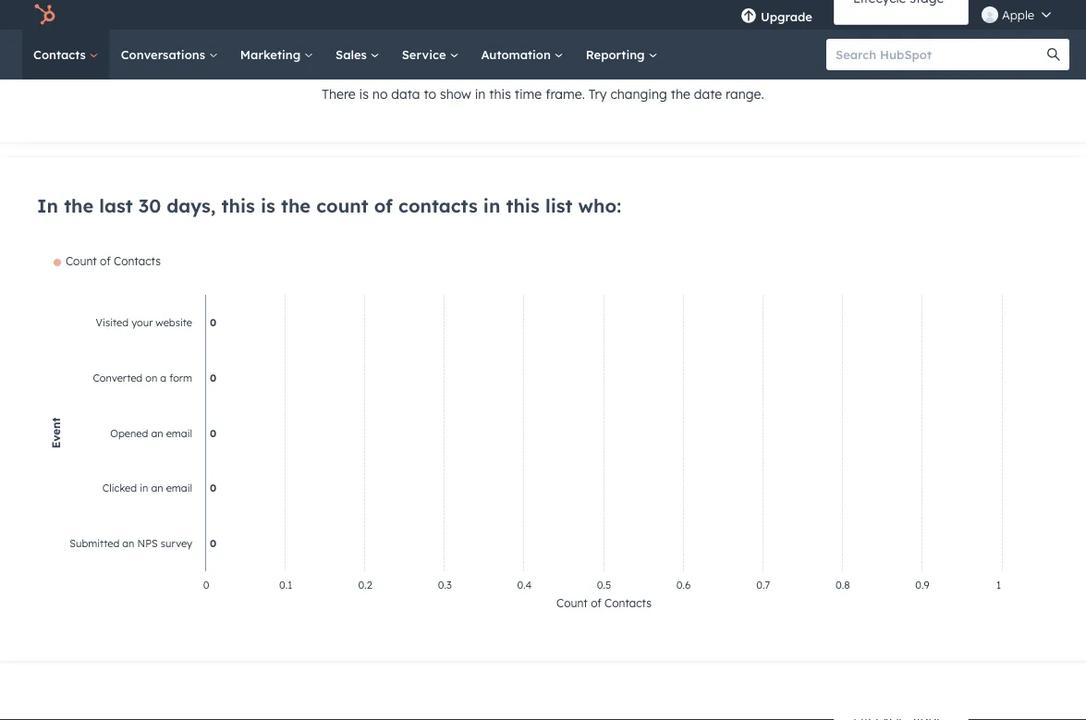 Task type: vqa. For each thing, say whether or not it's contained in the screenshot.
Marketplaces Popup Button
yes



Task type: locate. For each thing, give the bounding box(es) containing it.
time
[[515, 86, 542, 102]]

2 horizontal spatial the
[[671, 86, 691, 102]]

in
[[475, 86, 486, 102], [483, 194, 501, 217]]

this right days,
[[222, 194, 255, 217]]

upgrade
[[761, 9, 813, 24]]

this
[[489, 86, 511, 102], [222, 194, 255, 217], [506, 194, 540, 217]]

0 horizontal spatial is
[[261, 194, 275, 217]]

automation link
[[470, 30, 575, 80]]

in right contacts
[[483, 194, 501, 217]]

upgrade image
[[741, 8, 757, 25]]

the
[[671, 86, 691, 102], [64, 194, 94, 217], [281, 194, 311, 217]]

in right show
[[475, 86, 486, 102]]

no
[[372, 86, 388, 102]]

to
[[424, 86, 436, 102]]

is
[[359, 86, 369, 102], [261, 194, 275, 217]]

settings link
[[909, 5, 932, 25]]

1 horizontal spatial is
[[359, 86, 369, 102]]

1 vertical spatial is
[[261, 194, 275, 217]]

30
[[138, 194, 161, 217]]

marketplaces image
[[842, 8, 859, 25]]

show
[[440, 86, 471, 102]]

the left date at right
[[671, 86, 691, 102]]

help button
[[874, 0, 905, 30]]

the left count
[[281, 194, 311, 217]]

0 vertical spatial is
[[359, 86, 369, 102]]

this left list
[[506, 194, 540, 217]]

sales link
[[325, 30, 391, 80]]

settings image
[[912, 8, 929, 25]]

contacts
[[399, 194, 478, 217]]

there is no data to show in this time frame. try changing the date range.
[[322, 86, 764, 102]]

reporting link
[[575, 30, 669, 80]]

range.
[[726, 86, 764, 102]]

toggle series visibility region
[[54, 254, 161, 268]]

marketing link
[[229, 30, 325, 80]]

menu
[[728, 0, 1064, 30]]

None field
[[835, 0, 968, 17]]

interactive chart image
[[37, 254, 1049, 624]]

bob builder image
[[982, 6, 999, 23]]

hubspot image
[[33, 4, 55, 26]]

is left count
[[261, 194, 275, 217]]

contacts
[[33, 47, 89, 62]]

is left no
[[359, 86, 369, 102]]

reporting
[[586, 47, 649, 62]]

conversations link
[[110, 30, 229, 80]]

menu item
[[826, 0, 829, 30]]

apple button
[[971, 0, 1062, 30]]

days,
[[167, 194, 216, 217]]

the right in
[[64, 194, 94, 217]]



Task type: describe. For each thing, give the bounding box(es) containing it.
automation
[[481, 47, 555, 62]]

data
[[391, 86, 420, 102]]

count
[[316, 194, 369, 217]]

last
[[99, 194, 133, 217]]

service link
[[391, 30, 470, 80]]

0 vertical spatial in
[[475, 86, 486, 102]]

frame.
[[546, 86, 585, 102]]

contacts link
[[22, 30, 110, 80]]

Search HubSpot search field
[[827, 39, 1053, 70]]

marketing
[[240, 47, 304, 62]]

date
[[694, 86, 722, 102]]

list
[[545, 194, 573, 217]]

conversations
[[121, 47, 209, 62]]

search image
[[1048, 48, 1061, 61]]

1 horizontal spatial the
[[281, 194, 311, 217]]

0 horizontal spatial the
[[64, 194, 94, 217]]

this left time at top
[[489, 86, 511, 102]]

in
[[37, 194, 58, 217]]

menu containing apple
[[728, 0, 1064, 30]]

search button
[[1038, 39, 1070, 70]]

1 vertical spatial in
[[483, 194, 501, 217]]

who:
[[578, 194, 621, 217]]

apple
[[1002, 7, 1035, 22]]

changing
[[611, 86, 667, 102]]

sales
[[336, 47, 370, 62]]

service
[[402, 47, 450, 62]]

notifications button
[[936, 0, 967, 30]]

help image
[[881, 8, 898, 25]]

hubspot link
[[22, 4, 69, 26]]

notifications image
[[943, 8, 960, 25]]

there
[[322, 86, 356, 102]]

in the last 30 days, this is the count of contacts in this list who:
[[37, 194, 621, 217]]

marketplaces button
[[831, 0, 870, 30]]

try
[[589, 86, 607, 102]]

of
[[374, 194, 393, 217]]



